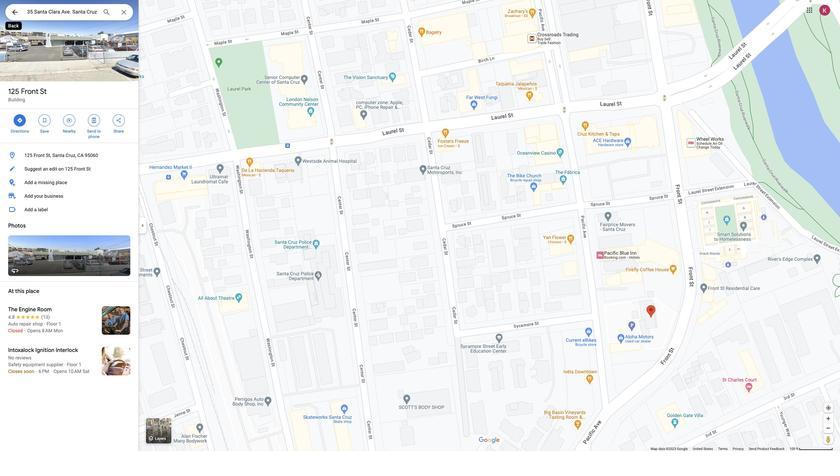 Task type: vqa. For each thing, say whether or not it's contained in the screenshot.
first B6
no



Task type: locate. For each thing, give the bounding box(es) containing it.
· right supplier on the left of page
[[64, 362, 66, 368]]

6 pm
[[39, 369, 49, 375]]

1 vertical spatial front
[[34, 153, 45, 158]]

opens inside intoxalock ignition interlock no reviews safety equipment supplier · floor 1 closes soon ⋅ 6 pm ⋅ opens 10 am sat
[[54, 369, 67, 375]]

st down the 95060
[[86, 166, 91, 172]]

reviews
[[15, 355, 31, 361]]

supplier
[[46, 362, 63, 368]]

data
[[659, 448, 665, 451]]

0 horizontal spatial floor
[[47, 322, 57, 327]]

send up phone
[[87, 129, 96, 134]]

1 up the mon
[[59, 322, 61, 327]]

st
[[40, 87, 47, 96], [86, 166, 91, 172]]

125 front st building
[[8, 87, 47, 103]]

125 up building
[[8, 87, 19, 96]]

None field
[[27, 8, 97, 16]]

add left your on the top of page
[[24, 194, 33, 199]]

add
[[24, 180, 33, 185], [24, 194, 33, 199], [24, 207, 33, 213]]

add a label
[[24, 207, 48, 213]]

add inside 'link'
[[24, 194, 33, 199]]

2 horizontal spatial ⋅
[[50, 369, 52, 375]]


[[41, 117, 48, 124]]

1 vertical spatial place
[[26, 288, 39, 295]]

2 add from the top
[[24, 194, 33, 199]]

phone
[[88, 134, 100, 139]]

· down (13)
[[44, 322, 45, 327]]

closed
[[8, 328, 23, 334]]

a inside "button"
[[34, 207, 37, 213]]

google
[[677, 448, 688, 451]]

125 for st,
[[24, 153, 32, 158]]

add for add your business
[[24, 194, 33, 199]]

1 horizontal spatial floor
[[67, 362, 78, 368]]

⋅
[[24, 328, 26, 334], [35, 369, 37, 375], [50, 369, 52, 375]]

a left missing
[[34, 180, 37, 185]]

1 vertical spatial 1
[[79, 362, 81, 368]]

1 inside auto repair shop · floor 1 closed ⋅ opens 8 am mon
[[59, 322, 61, 327]]

opens
[[27, 328, 41, 334], [54, 369, 67, 375]]

map
[[651, 448, 658, 451]]

0 horizontal spatial st
[[40, 87, 47, 96]]

add inside button
[[24, 180, 33, 185]]

(13)
[[41, 315, 50, 320]]

opens inside auto repair shop · floor 1 closed ⋅ opens 8 am mon
[[27, 328, 41, 334]]

1 horizontal spatial ·
[[64, 362, 66, 368]]

st inside 125 front st building
[[40, 87, 47, 96]]

place
[[56, 180, 67, 185], [26, 288, 39, 295]]

1 a from the top
[[34, 180, 37, 185]]

1 horizontal spatial opens
[[54, 369, 67, 375]]

0 vertical spatial add
[[24, 180, 33, 185]]

125 right on
[[65, 166, 73, 172]]

front down ca
[[74, 166, 85, 172]]

edit
[[49, 166, 57, 172]]

floor up 10 am
[[67, 362, 78, 368]]

0 vertical spatial opens
[[27, 328, 41, 334]]

0 vertical spatial floor
[[47, 322, 57, 327]]

1 horizontal spatial 125
[[24, 153, 32, 158]]

1 horizontal spatial 1
[[79, 362, 81, 368]]

the engine room
[[8, 307, 52, 313]]

⋅ right 6 pm
[[50, 369, 52, 375]]

ignition
[[35, 347, 54, 354]]

floor inside auto repair shop · floor 1 closed ⋅ opens 8 am mon
[[47, 322, 57, 327]]

front left st, at the left of page
[[34, 153, 45, 158]]

2 vertical spatial add
[[24, 207, 33, 213]]

4.8
[[8, 315, 15, 320]]

business
[[44, 194, 63, 199]]

0 horizontal spatial ⋅
[[24, 328, 26, 334]]

1 up 10 am
[[79, 362, 81, 368]]

· inside intoxalock ignition interlock no reviews safety equipment supplier · floor 1 closes soon ⋅ 6 pm ⋅ opens 10 am sat
[[64, 362, 66, 368]]

 button
[[5, 4, 24, 22]]

st up ''
[[40, 87, 47, 96]]

8 am
[[42, 328, 52, 334]]

1 vertical spatial st
[[86, 166, 91, 172]]

place inside button
[[56, 180, 67, 185]]

125 front st, santa cruz, ca 95060
[[24, 153, 98, 158]]

a for label
[[34, 207, 37, 213]]

1 vertical spatial opens
[[54, 369, 67, 375]]

send left product
[[749, 448, 757, 451]]

floor up 8 am
[[47, 322, 57, 327]]

0 vertical spatial send
[[87, 129, 96, 134]]

terms button
[[718, 447, 728, 452]]

feedback
[[770, 448, 785, 451]]

1 vertical spatial 125
[[24, 153, 32, 158]]

your
[[34, 194, 43, 199]]

nearby
[[63, 129, 76, 134]]

santa
[[52, 153, 64, 158]]

1 vertical spatial floor
[[67, 362, 78, 368]]

0 vertical spatial ·
[[44, 322, 45, 327]]

2 vertical spatial 125
[[65, 166, 73, 172]]

building
[[8, 97, 25, 103]]

footer containing map data ©2023 google
[[651, 447, 790, 452]]

⋅ down equipment
[[35, 369, 37, 375]]

125 inside 125 front st building
[[8, 87, 19, 96]]

send inside button
[[749, 448, 757, 451]]


[[66, 117, 72, 124]]

1 vertical spatial ·
[[64, 362, 66, 368]]

send product feedback
[[749, 448, 785, 451]]

0 horizontal spatial send
[[87, 129, 96, 134]]

place right this
[[26, 288, 39, 295]]

front inside 125 front st building
[[21, 87, 38, 96]]

©2023
[[666, 448, 676, 451]]

send for send to phone
[[87, 129, 96, 134]]

front for st,
[[34, 153, 45, 158]]

floor
[[47, 322, 57, 327], [67, 362, 78, 368]]

2 a from the top
[[34, 207, 37, 213]]

0 horizontal spatial ·
[[44, 322, 45, 327]]

auto repair shop · floor 1 closed ⋅ opens 8 am mon
[[8, 322, 63, 334]]

layers
[[155, 437, 166, 442]]

safety
[[8, 362, 21, 368]]

1 vertical spatial send
[[749, 448, 757, 451]]

front
[[21, 87, 38, 96], [34, 153, 45, 158], [74, 166, 85, 172]]

0 horizontal spatial 1
[[59, 322, 61, 327]]

1 inside intoxalock ignition interlock no reviews safety equipment supplier · floor 1 closes soon ⋅ 6 pm ⋅ opens 10 am sat
[[79, 362, 81, 368]]

mon
[[54, 328, 63, 334]]

place down on
[[56, 180, 67, 185]]

show your location image
[[826, 405, 832, 412]]

send
[[87, 129, 96, 134], [749, 448, 757, 451]]

1 horizontal spatial send
[[749, 448, 757, 451]]

room
[[37, 307, 52, 313]]

0 vertical spatial front
[[21, 87, 38, 96]]

add inside "button"
[[24, 207, 33, 213]]

 search field
[[5, 4, 133, 22]]

100 ft
[[790, 448, 799, 451]]

engine
[[19, 307, 36, 313]]

a left label
[[34, 207, 37, 213]]

shop
[[33, 322, 43, 327]]

1 add from the top
[[24, 180, 33, 185]]

save
[[40, 129, 49, 134]]

0 horizontal spatial opens
[[27, 328, 41, 334]]

a for missing
[[34, 180, 37, 185]]

0 horizontal spatial place
[[26, 288, 39, 295]]

add a missing place button
[[0, 176, 139, 189]]

opens down "shop"
[[27, 328, 41, 334]]

no
[[8, 355, 14, 361]]

0 vertical spatial st
[[40, 87, 47, 96]]

1 vertical spatial a
[[34, 207, 37, 213]]

0 vertical spatial 125
[[8, 87, 19, 96]]

add down suggest
[[24, 180, 33, 185]]

a
[[34, 180, 37, 185], [34, 207, 37, 213]]

1 horizontal spatial st
[[86, 166, 91, 172]]

125 for st
[[8, 87, 19, 96]]

send to phone
[[87, 129, 101, 139]]

ft
[[796, 448, 799, 451]]

add left label
[[24, 207, 33, 213]]

1 horizontal spatial place
[[56, 180, 67, 185]]

125 up suggest
[[24, 153, 32, 158]]

3 add from the top
[[24, 207, 33, 213]]

actions for 125 front st region
[[0, 109, 139, 143]]

share
[[114, 129, 124, 134]]

0 vertical spatial a
[[34, 180, 37, 185]]

privacy
[[733, 448, 744, 451]]

send inside send to phone
[[87, 129, 96, 134]]

the
[[8, 307, 18, 313]]

zoom in image
[[826, 417, 831, 422]]

footer
[[651, 447, 790, 452]]

·
[[44, 322, 45, 327], [64, 362, 66, 368]]

to
[[97, 129, 101, 134]]


[[17, 117, 23, 124]]

0 vertical spatial place
[[56, 180, 67, 185]]

united
[[693, 448, 703, 451]]

a inside button
[[34, 180, 37, 185]]

⋅ down repair
[[24, 328, 26, 334]]

auto
[[8, 322, 18, 327]]

opens down supplier on the left of page
[[54, 369, 67, 375]]

1
[[59, 322, 61, 327], [79, 362, 81, 368]]

0 vertical spatial 1
[[59, 322, 61, 327]]

1 vertical spatial add
[[24, 194, 33, 199]]

0 horizontal spatial 125
[[8, 87, 19, 96]]

125
[[8, 87, 19, 96], [24, 153, 32, 158], [65, 166, 73, 172]]

front up building
[[21, 87, 38, 96]]



Task type: describe. For each thing, give the bounding box(es) containing it.
suggest
[[24, 166, 42, 172]]

repair
[[19, 322, 31, 327]]

footer inside google maps element
[[651, 447, 790, 452]]

100
[[790, 448, 796, 451]]


[[11, 7, 19, 17]]

at this place
[[8, 288, 39, 295]]

interlock
[[56, 347, 78, 354]]

1 horizontal spatial ⋅
[[35, 369, 37, 375]]

send product feedback button
[[749, 447, 785, 452]]

suggest an edit on 125 front st button
[[0, 162, 139, 176]]

on
[[58, 166, 64, 172]]

privacy button
[[733, 447, 744, 452]]

95060
[[85, 153, 98, 158]]

suggest an edit on 125 front st
[[24, 166, 91, 172]]


[[116, 117, 122, 124]]

google maps element
[[0, 0, 840, 452]]

photos
[[8, 223, 26, 230]]

35 Santa Clara Ave. Santa Cruz, CA 95060 field
[[5, 4, 133, 20]]

an
[[43, 166, 48, 172]]

125 front st main content
[[0, 0, 139, 452]]


[[91, 117, 97, 124]]

united states
[[693, 448, 713, 451]]

floor inside intoxalock ignition interlock no reviews safety equipment supplier · floor 1 closes soon ⋅ 6 pm ⋅ opens 10 am sat
[[67, 362, 78, 368]]

collapse side panel image
[[139, 222, 146, 230]]

2 vertical spatial front
[[74, 166, 85, 172]]

2 horizontal spatial 125
[[65, 166, 73, 172]]

intoxalock ignition interlock no reviews safety equipment supplier · floor 1 closes soon ⋅ 6 pm ⋅ opens 10 am sat
[[8, 347, 90, 375]]

100 ft button
[[790, 448, 833, 451]]

4.8 stars 13 reviews image
[[8, 314, 50, 321]]

at
[[8, 288, 14, 295]]

st,
[[46, 153, 51, 158]]

missing
[[38, 180, 55, 185]]

map data ©2023 google
[[651, 448, 688, 451]]

closes
[[8, 369, 23, 375]]

add for add a label
[[24, 207, 33, 213]]

cruz,
[[66, 153, 76, 158]]

· inside auto repair shop · floor 1 closed ⋅ opens 8 am mon
[[44, 322, 45, 327]]

states
[[704, 448, 713, 451]]

add a missing place
[[24, 180, 67, 185]]

soon
[[24, 369, 34, 375]]

125 front st, santa cruz, ca 95060 button
[[0, 149, 139, 162]]

send for send product feedback
[[749, 448, 757, 451]]

google account: kenny nguyen  
(kenny.nguyen@adept.ai) image
[[820, 5, 830, 15]]

united states button
[[693, 447, 713, 452]]

this
[[15, 288, 24, 295]]

ca
[[77, 153, 84, 158]]

terms
[[718, 448, 728, 451]]

st inside button
[[86, 166, 91, 172]]

product
[[757, 448, 769, 451]]

sat
[[83, 369, 90, 375]]

label
[[38, 207, 48, 213]]

add a label button
[[0, 203, 139, 217]]

equipment
[[23, 362, 45, 368]]

zoom out image
[[826, 426, 831, 431]]

show street view coverage image
[[824, 435, 834, 445]]

add your business link
[[0, 189, 139, 203]]

10 am
[[68, 369, 81, 375]]

directions
[[11, 129, 29, 134]]

intoxalock
[[8, 347, 34, 354]]

add your business
[[24, 194, 63, 199]]

⋅ inside auto repair shop · floor 1 closed ⋅ opens 8 am mon
[[24, 328, 26, 334]]

none field inside 35 santa clara ave. santa cruz, ca 95060 'field'
[[27, 8, 97, 16]]

front for st
[[21, 87, 38, 96]]

add for add a missing place
[[24, 180, 33, 185]]



